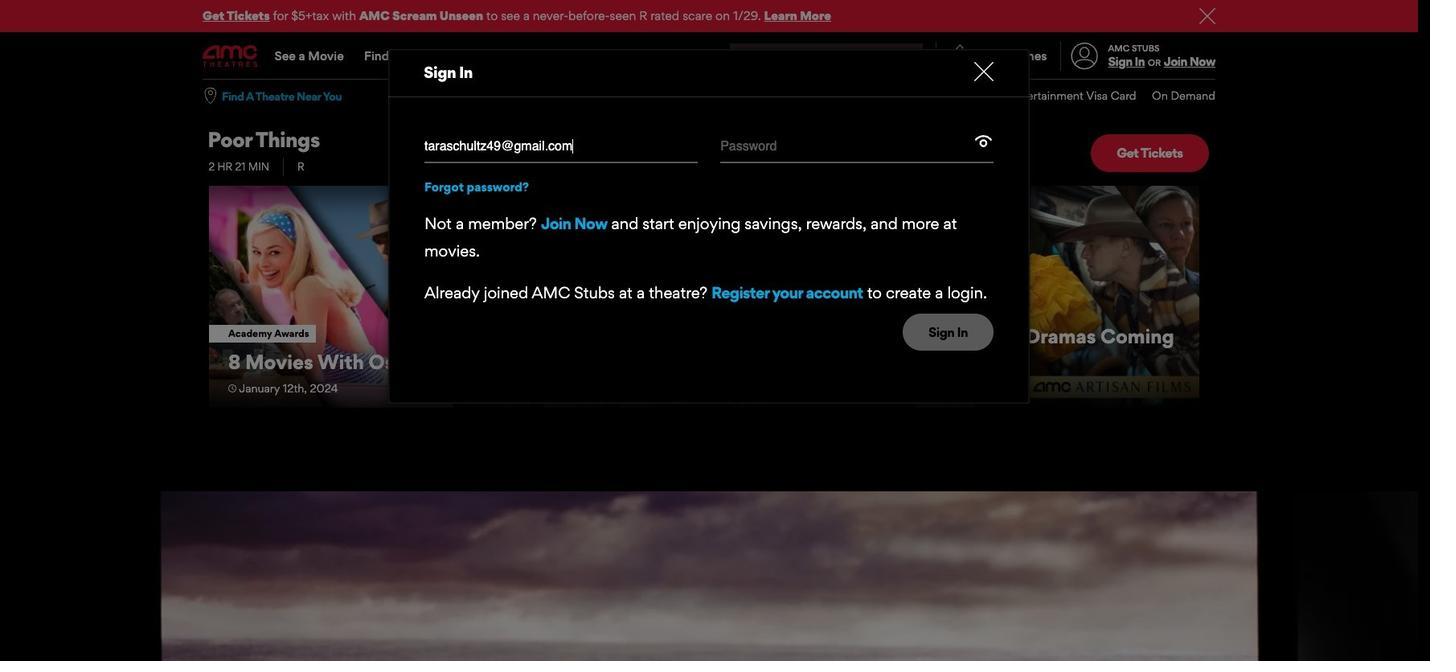 Task type: vqa. For each thing, say whether or not it's contained in the screenshot.
More to the right
no



Task type: locate. For each thing, give the bounding box(es) containing it.
3 menu item from the left
[[849, 80, 896, 112]]

1 menu item from the left
[[697, 80, 780, 112]]

menu item
[[697, 80, 780, 112], [780, 80, 849, 112], [849, 80, 896, 112], [896, 80, 964, 112], [964, 80, 1137, 112], [1137, 80, 1216, 112]]

showtimes image
[[937, 42, 985, 71]]

amc logo image
[[203, 45, 259, 67], [203, 45, 259, 67]]

5 menu item from the left
[[964, 80, 1137, 112]]

4 menu item from the left
[[896, 80, 964, 112]]

user profile image
[[1062, 43, 1108, 70]]

Email email field
[[425, 131, 698, 163]]

menu
[[203, 34, 1216, 79], [697, 80, 1216, 112]]

1 vertical spatial menu
[[697, 80, 1216, 112]]

0 vertical spatial menu
[[203, 34, 1216, 79]]

close element
[[975, 62, 994, 81]]



Task type: describe. For each thing, give the bounding box(es) containing it.
close image
[[975, 62, 994, 81]]

2 menu item from the left
[[780, 80, 849, 112]]

sign in or join amc stubs element
[[1061, 34, 1216, 79]]

6 menu item from the left
[[1137, 80, 1216, 112]]

submit search icon image
[[904, 50, 917, 63]]

Password password field
[[721, 131, 974, 161]]



